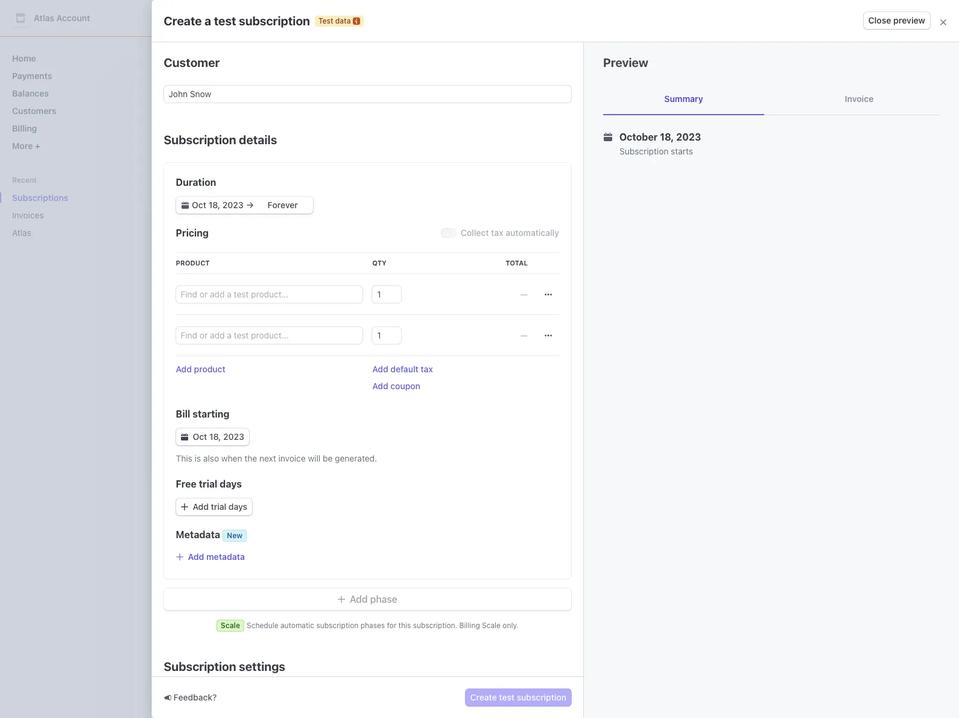 Task type: locate. For each thing, give the bounding box(es) containing it.
data
[[480, 37, 497, 45]]

0 vertical spatial subscriptions
[[157, 55, 267, 75]]

Find or add a test customer… text field
[[164, 86, 571, 103]]

add left phase in the bottom of the page
[[350, 594, 368, 605]]

customer
[[164, 56, 220, 69]]

1 horizontal spatial test
[[455, 588, 471, 599]]

of inside seat based determine price by the number of people using a subscription.
[[542, 277, 550, 287]]

starts
[[671, 146, 693, 156]]

— for find or add a test product… text field
[[521, 289, 528, 299]]

svg image left 'oct'
[[181, 433, 188, 441]]

2 vertical spatial test
[[181, 588, 197, 599]]

atlas for atlas
[[12, 228, 31, 238]]

add inside add trial days button
[[193, 501, 209, 512]]

other
[[419, 355, 444, 366]]

to right apply at the left bottom
[[247, 676, 255, 686]]

0 horizontal spatial settings
[[190, 676, 221, 686]]

metadata
[[206, 552, 245, 562]]

customers link
[[7, 101, 123, 121]]

your
[[246, 140, 281, 160], [271, 166, 296, 182], [207, 217, 226, 227], [419, 381, 436, 391], [200, 588, 217, 599]]

scheduled button
[[410, 620, 658, 646]]

a right search
[[205, 14, 211, 27]]

close preview
[[869, 15, 926, 25]]

the left next
[[245, 453, 257, 463]]

test inside button
[[499, 692, 515, 702]]

0 vertical spatial days
[[220, 479, 242, 489]]

and up model.
[[473, 369, 487, 379]]

account
[[56, 13, 90, 23]]

svg image inside add phase button
[[338, 596, 345, 603]]

your for integrations
[[200, 588, 217, 599]]

0 vertical spatial 18,
[[660, 132, 674, 142]]

prices,
[[302, 277, 329, 287]]

1 horizontal spatial settings
[[239, 660, 285, 673]]

home
[[12, 53, 36, 63]]

svg image up choose
[[181, 202, 189, 209]]

0 vertical spatial create
[[164, 14, 202, 27]]

0 vertical spatial subscription.
[[419, 289, 469, 299]]

model inside other pricing model see products and prices guidance to help shape your pricing model.
[[480, 355, 508, 366]]

a inside the usage based charge customers based on how much they use in a billing cycle.
[[382, 369, 387, 379]]

create for create test subscription
[[470, 692, 497, 702]]

escalating
[[260, 277, 300, 287]]

docs for best
[[205, 311, 224, 321]]

0 vertical spatial test
[[214, 14, 236, 27]]

0 vertical spatial settings
[[239, 660, 285, 673]]

determine
[[419, 277, 459, 287]]

view docs button
[[176, 303, 239, 325], [411, 303, 475, 325], [176, 395, 239, 416]]

across
[[385, 676, 411, 686]]

docs down the service.
[[205, 311, 224, 321]]

good-better-best provide a choice of escalating prices, based on tier of service.
[[183, 264, 382, 299]]

clocks up the details
[[261, 83, 287, 93]]

1 vertical spatial on
[[283, 369, 293, 379]]

add inside add coupon button
[[372, 381, 388, 391]]

test for test clocks
[[242, 83, 259, 93]]

0 vertical spatial the
[[495, 277, 508, 287]]

use
[[357, 369, 371, 379]]

2 horizontal spatial of
[[542, 277, 550, 287]]

1 horizontal spatial recurring
[[323, 236, 359, 246]]

atlas
[[34, 13, 54, 23], [12, 228, 31, 238]]

choice
[[222, 277, 248, 287]]

2023 for october
[[677, 132, 701, 142]]

add metadata button
[[176, 552, 245, 562]]

recurring inside 'streamline your billing workflows set up and manage your billing operations to capture more revenue and accept recurring payments globally.'
[[157, 183, 208, 199]]

your down see
[[419, 381, 436, 391]]

0 vertical spatial —
[[521, 289, 528, 299]]

2 scale from the left
[[482, 621, 501, 630]]

None text field
[[372, 327, 401, 344]]

invoices link
[[7, 205, 106, 225]]

add inside add default tax button
[[372, 364, 388, 374]]

about
[[262, 236, 285, 246]]

1 — from the top
[[521, 289, 528, 299]]

docs
[[205, 311, 224, 321], [440, 311, 460, 321], [205, 403, 224, 413]]

billing up more at the left
[[12, 123, 37, 133]]

pricing up learn
[[228, 217, 257, 227]]

0 horizontal spatial subscriptions
[[12, 193, 68, 203]]

billing
[[12, 123, 37, 133], [460, 621, 480, 630]]

phases.
[[424, 676, 454, 686]]

product
[[176, 259, 210, 267]]

subscription for subscription settings these settings apply to the entire subscription and span across all phases.
[[164, 660, 236, 673]]

billing inside the usage based charge customers based on how much they use in a billing cycle.
[[183, 381, 207, 391]]

add right use
[[372, 364, 388, 374]]

tab list
[[152, 77, 911, 100], [603, 83, 940, 115]]

1 vertical spatial test
[[242, 83, 259, 93]]

0 horizontal spatial scale
[[221, 621, 240, 630]]

collect tax automatically
[[461, 228, 559, 238]]

1 horizontal spatial atlas
[[34, 13, 54, 23]]

of down the best
[[250, 277, 258, 287]]

0 vertical spatial 2023
[[677, 132, 701, 142]]

a right using
[[604, 277, 609, 287]]

18, inside button
[[209, 431, 221, 442]]

subscription inside 'october 18, 2023 subscription starts'
[[620, 146, 669, 156]]

test left data in the left of the page
[[319, 16, 333, 25]]

1 vertical spatial —
[[521, 330, 528, 340]]

1 vertical spatial days
[[229, 501, 247, 512]]

view docs
[[183, 311, 224, 321], [419, 311, 460, 321], [183, 403, 224, 413]]

view docs button for charge
[[176, 395, 239, 416]]

your inside choose your pricing model dropdown button
[[207, 217, 226, 227]]

add down metadata
[[188, 552, 204, 562]]

svg image up the when
[[240, 445, 247, 453]]

2 horizontal spatial test
[[499, 692, 515, 702]]

choose
[[174, 217, 205, 227]]

atlas left account
[[34, 13, 54, 23]]

subscriptions up invoices
[[12, 193, 68, 203]]

subscriptions inside recent element
[[12, 193, 68, 203]]

svg image
[[545, 332, 552, 339], [181, 433, 188, 441], [240, 445, 247, 453], [181, 503, 188, 511]]

subscription. inside seat based determine price by the number of people using a subscription.
[[419, 289, 469, 299]]

streamline your billing workflows set up and manage your billing operations to capture more revenue and accept recurring payments globally.
[[157, 140, 606, 199]]

create
[[164, 14, 202, 27], [179, 444, 205, 454], [470, 692, 497, 702]]

view down the determine
[[419, 311, 438, 321]]

of left people on the right of page
[[542, 277, 550, 287]]

None text field
[[372, 286, 401, 303]]

add for add phase
[[350, 594, 368, 605]]

more button
[[7, 136, 123, 156]]

0 horizontal spatial recurring
[[157, 183, 208, 199]]

atlas for atlas account
[[34, 13, 54, 23]]

to left help
[[554, 369, 562, 379]]

model up prices
[[480, 355, 508, 366]]

view docs button down cycle. on the bottom left of page
[[176, 395, 239, 416]]

view docs down the determine
[[419, 311, 460, 321]]

all subscriptions
[[157, 83, 225, 93]]

days for free trial days
[[220, 479, 242, 489]]

0 horizontal spatial to
[[247, 676, 255, 686]]

1 horizontal spatial scale
[[482, 621, 501, 630]]

simulate
[[285, 588, 317, 599]]

of
[[250, 277, 258, 287], [542, 277, 550, 287], [183, 289, 191, 299]]

— up the guidance
[[521, 330, 528, 340]]

svg image left choose
[[157, 218, 164, 226]]

add left the product
[[176, 364, 192, 374]]

18, inside 'october 18, 2023 subscription starts'
[[660, 132, 674, 142]]

billing inside "billing" link
[[12, 123, 37, 133]]

subscription. right this
[[413, 621, 458, 630]]

atlas down invoices
[[12, 228, 31, 238]]

your inside other pricing model see products and prices guidance to help shape your pricing model.
[[419, 381, 436, 391]]

tax
[[491, 228, 504, 238], [421, 364, 433, 374]]

18, up starts
[[660, 132, 674, 142]]

free trial days
[[176, 479, 242, 489]]

18, for oct
[[209, 431, 221, 442]]

days up the add trial days
[[220, 479, 242, 489]]

trial for add
[[211, 501, 226, 512]]

0 vertical spatial atlas
[[34, 13, 54, 23]]

subscription up the these
[[164, 660, 236, 673]]

based right prices,
[[331, 277, 355, 287]]

add product button
[[176, 363, 226, 375]]

add for add trial days
[[193, 501, 209, 512]]

and inside subscription settings these settings apply to the entire subscription and span across all phases.
[[347, 676, 362, 686]]

on inside the usage based charge customers based on how much they use in a billing cycle.
[[283, 369, 293, 379]]

0 horizontal spatial tax
[[421, 364, 433, 374]]

create for create a test subscription
[[164, 14, 202, 27]]

1 horizontal spatial tax
[[491, 228, 504, 238]]

view up 'oct'
[[183, 403, 203, 413]]

0 horizontal spatial billing
[[12, 123, 37, 133]]

1 vertical spatial tax
[[421, 364, 433, 374]]

0 horizontal spatial 2023
[[223, 431, 244, 442]]

2 horizontal spatial test
[[319, 16, 333, 25]]

svg image left the "add phase"
[[338, 596, 345, 603]]

to inside subscription settings these settings apply to the entire subscription and span across all phases.
[[247, 676, 255, 686]]

atlas inside 'button'
[[34, 13, 54, 23]]

schedule automatic subscription phases for this subscription. billing scale only.
[[247, 621, 519, 630]]

pricing inside dropdown button
[[228, 217, 257, 227]]

oct 18, 2023 button
[[176, 428, 249, 445]]

data
[[335, 16, 351, 25]]

0 horizontal spatial test
[[214, 14, 236, 27]]

your down start date field
[[207, 217, 226, 227]]

— down "number" at the top right
[[521, 289, 528, 299]]

oct
[[193, 431, 207, 442]]

view docs down cycle. on the bottom left of page
[[183, 403, 224, 413]]

docs down the determine
[[440, 311, 460, 321]]

settings up feedback?
[[190, 676, 221, 686]]

subscription down 'october' on the top
[[620, 146, 669, 156]]

test up the details
[[242, 83, 259, 93]]

model
[[259, 217, 285, 227], [480, 355, 508, 366]]

your for pricing
[[207, 217, 226, 227]]

with
[[437, 588, 453, 599]]

manage
[[222, 166, 268, 182]]

free
[[176, 479, 197, 489]]

svg image inside add trial days button
[[181, 503, 188, 511]]

2 horizontal spatial to
[[554, 369, 562, 379]]

up
[[179, 166, 194, 182]]

0 horizontal spatial clocks
[[261, 83, 287, 93]]

0 horizontal spatial test
[[181, 588, 197, 599]]

2023 up the when
[[223, 431, 244, 442]]

days inside button
[[229, 501, 247, 512]]

1 horizontal spatial to
[[400, 166, 411, 182]]

on left tier
[[357, 277, 367, 287]]

tax right collect
[[491, 228, 504, 238]]

0 horizontal spatial atlas
[[12, 228, 31, 238]]

view for good-better-best
[[183, 311, 203, 321]]

0 horizontal spatial on
[[283, 369, 293, 379]]

1 horizontal spatial test
[[242, 83, 259, 93]]

0 horizontal spatial model
[[259, 217, 285, 227]]

1 horizontal spatial on
[[357, 277, 367, 287]]

your up manage
[[246, 140, 281, 160]]

view down the service.
[[183, 311, 203, 321]]

0 vertical spatial model
[[259, 217, 285, 227]]

scale left schedule
[[221, 621, 240, 630]]

model inside dropdown button
[[259, 217, 285, 227]]

invoice
[[278, 453, 306, 463]]

view docs down the service.
[[183, 311, 224, 321]]

people
[[552, 277, 579, 287]]

scheduled tab list
[[157, 620, 911, 646]]

on left how
[[283, 369, 293, 379]]

1 vertical spatial recurring
[[323, 236, 359, 246]]

view docs button for best
[[176, 303, 239, 325]]

0 horizontal spatial of
[[183, 289, 191, 299]]

2023 inside 'october 18, 2023 subscription starts'
[[677, 132, 701, 142]]

add inside "add product" button
[[176, 364, 192, 374]]

0 horizontal spatial 18,
[[209, 431, 221, 442]]

add down in
[[372, 381, 388, 391]]

add default tax button
[[372, 363, 433, 375]]

these
[[164, 676, 188, 686]]

view for seat based
[[419, 311, 438, 321]]

trial right 'free'
[[199, 479, 217, 489]]

test down "add metadata" button
[[181, 588, 197, 599]]

number
[[510, 277, 540, 287]]

clocks right with
[[473, 588, 499, 599]]

view docs button down the determine
[[411, 303, 475, 325]]

a right in
[[382, 369, 387, 379]]

a up the service.
[[215, 277, 220, 287]]

subscription. down the determine
[[419, 289, 469, 299]]

1 vertical spatial create
[[179, 444, 205, 454]]

svg image
[[181, 202, 189, 209], [157, 218, 164, 226], [545, 291, 552, 298], [338, 596, 345, 603]]

2 vertical spatial create
[[470, 692, 497, 702]]

the left entire
[[257, 676, 270, 686]]

svg image down 'free'
[[181, 503, 188, 511]]

1 vertical spatial atlas
[[12, 228, 31, 238]]

recent element
[[0, 188, 133, 243]]

subscriptions link
[[7, 188, 106, 208]]

days up new
[[229, 501, 247, 512]]

add down free trial days
[[193, 501, 209, 512]]

subscription inside subscription settings these settings apply to the entire subscription and span across all phases.
[[297, 676, 345, 686]]

1 horizontal spatial 2023
[[677, 132, 701, 142]]

svg image inside create pricing link
[[240, 445, 247, 453]]

clocks
[[261, 83, 287, 93], [473, 588, 499, 599]]

the right "by"
[[495, 277, 508, 287]]

your for billing
[[246, 140, 281, 160]]

you
[[202, 236, 216, 246]]

1 horizontal spatial billing
[[460, 621, 480, 630]]

is
[[195, 453, 201, 463]]

balances
[[12, 88, 49, 98]]

subscription inside subscription settings these settings apply to the entire subscription and span across all phases.
[[164, 660, 236, 673]]

add inside add phase button
[[350, 594, 368, 605]]

1 vertical spatial subscription.
[[413, 621, 458, 630]]

bill
[[176, 409, 190, 419]]

and left span at the left bottom of the page
[[347, 676, 362, 686]]

0 vertical spatial trial
[[199, 479, 217, 489]]

1 vertical spatial subscriptions
[[12, 193, 68, 203]]

test clocks link
[[237, 80, 292, 97]]

docs down cycle. on the bottom left of page
[[205, 403, 224, 413]]

18, up the create pricing
[[209, 431, 221, 442]]

2 vertical spatial to
[[247, 676, 255, 686]]

add phase button
[[164, 588, 571, 610]]

scenarios
[[345, 588, 382, 599]]

usage based charge customers based on how much they use in a billing cycle.
[[183, 355, 387, 391]]

view docs button down the service.
[[176, 303, 239, 325]]

create for create pricing
[[179, 444, 205, 454]]

1 vertical spatial test
[[455, 588, 471, 599]]

1 vertical spatial model
[[480, 355, 508, 366]]

view docs for seat
[[419, 311, 460, 321]]

18, for october
[[660, 132, 674, 142]]

trial inside button
[[211, 501, 226, 512]]

through
[[385, 588, 415, 599]]

trial down free trial days
[[211, 501, 226, 512]]

1 horizontal spatial clocks
[[473, 588, 499, 599]]

see
[[419, 369, 433, 379]]

schedule
[[247, 621, 279, 630]]

your left integrations
[[200, 588, 217, 599]]

0 vertical spatial recurring
[[157, 183, 208, 199]]

2 vertical spatial the
[[257, 676, 270, 686]]

create inside button
[[470, 692, 497, 702]]

provide
[[183, 277, 213, 287]]

generated.
[[335, 453, 377, 463]]

0 vertical spatial clocks
[[261, 83, 287, 93]]

atlas inside recent element
[[12, 228, 31, 238]]

view docs for good-
[[183, 311, 224, 321]]

add for add coupon
[[372, 381, 388, 391]]

tab list containing all subscriptions
[[152, 77, 911, 100]]

recurring down up
[[157, 183, 208, 199]]

svg image inside oct 18, 2023 button
[[181, 433, 188, 441]]

2023 inside button
[[223, 431, 244, 442]]

2 — from the top
[[521, 330, 528, 340]]

billing right 'scheduled'
[[460, 621, 480, 630]]

recurring right the common
[[323, 236, 359, 246]]

0 vertical spatial on
[[357, 277, 367, 287]]

to left capture
[[400, 166, 411, 182]]

model up about
[[259, 217, 285, 227]]

home link
[[7, 48, 123, 68]]

scale left only.
[[482, 621, 501, 630]]

1 vertical spatial 18,
[[209, 431, 221, 442]]

this
[[176, 453, 192, 463]]

2 vertical spatial test
[[499, 692, 515, 702]]

1 horizontal spatial model
[[480, 355, 508, 366]]

0 vertical spatial billing
[[12, 123, 37, 133]]

preview
[[894, 15, 926, 25]]

based inside good-better-best provide a choice of escalating prices, based on tier of service.
[[331, 277, 355, 287]]

settings up entire
[[239, 660, 285, 673]]

test inside test clocks link
[[242, 83, 259, 93]]

1 vertical spatial 2023
[[223, 431, 244, 442]]

based up price
[[441, 264, 469, 275]]

0 vertical spatial to
[[400, 166, 411, 182]]

based
[[441, 264, 469, 275], [331, 277, 355, 287], [214, 355, 242, 366], [257, 369, 281, 379]]

subscriptions up the subscriptions
[[157, 55, 267, 75]]

1 horizontal spatial 18,
[[660, 132, 674, 142]]

1 vertical spatial trial
[[211, 501, 226, 512]]

tax right default
[[421, 364, 433, 374]]

phases
[[361, 621, 385, 630]]

.
[[499, 588, 501, 599]]

1 vertical spatial to
[[554, 369, 562, 379]]

subscription up up
[[164, 133, 236, 147]]

2023 up starts
[[677, 132, 701, 142]]

0 vertical spatial test
[[319, 16, 333, 25]]

best
[[243, 264, 263, 275]]

add
[[176, 364, 192, 374], [372, 364, 388, 374], [372, 381, 388, 391], [193, 501, 209, 512], [188, 552, 204, 562], [350, 594, 368, 605]]

of down provide
[[183, 289, 191, 299]]

starting
[[193, 409, 230, 419]]



Task type: vqa. For each thing, say whether or not it's contained in the screenshot.
topmost Days
yes



Task type: describe. For each thing, give the bounding box(es) containing it.
in
[[373, 369, 380, 379]]

trial for free
[[199, 479, 217, 489]]

details
[[239, 133, 277, 147]]

be
[[323, 453, 333, 463]]

duration
[[176, 177, 216, 188]]

svg image down people on the right of page
[[545, 291, 552, 298]]

add for add default tax
[[372, 364, 388, 374]]

1 horizontal spatial of
[[250, 277, 258, 287]]

view docs button for determine
[[411, 303, 475, 325]]

subscription inside button
[[517, 692, 567, 702]]

globally.
[[271, 183, 318, 199]]

subscriptions
[[170, 83, 225, 93]]

add coupon
[[372, 381, 421, 391]]

start,
[[218, 236, 239, 246]]

clocks inside tab list
[[261, 83, 287, 93]]

automatic
[[281, 621, 314, 630]]

pricing up qty
[[361, 236, 388, 246]]

automatically
[[506, 228, 559, 238]]

all
[[413, 676, 422, 686]]

a inside seat based determine price by the number of people using a subscription.
[[604, 277, 609, 287]]

and inside other pricing model see products and prices guidance to help shape your pricing model.
[[473, 369, 487, 379]]

good-
[[183, 264, 212, 275]]

learn
[[241, 236, 260, 246]]

start date field
[[190, 199, 246, 211]]

payments
[[12, 71, 52, 81]]

test
[[463, 37, 479, 45]]

much
[[314, 369, 335, 379]]

pricing down products
[[438, 381, 465, 391]]

streamline
[[157, 140, 242, 160]]

core navigation links element
[[7, 48, 123, 156]]

all subscriptions link
[[152, 80, 230, 97]]

products
[[436, 369, 470, 379]]

add phase
[[350, 594, 398, 605]]

time
[[418, 588, 435, 599]]

search
[[169, 13, 197, 23]]

subscription details
[[164, 133, 277, 147]]

this is also when the next invoice will be generated.
[[176, 453, 377, 463]]

new
[[227, 531, 243, 540]]

1 vertical spatial the
[[245, 453, 257, 463]]

docs for determine
[[440, 311, 460, 321]]

service.
[[194, 289, 224, 299]]

test for test data
[[319, 16, 333, 25]]

customers
[[214, 369, 255, 379]]

Search search field
[[150, 7, 490, 29]]

all
[[157, 83, 167, 93]]

— for find or add a test product… text box
[[521, 330, 528, 340]]

svg image inside choose your pricing model dropdown button
[[157, 218, 164, 226]]

preview
[[603, 56, 649, 69]]

tab list containing summary
[[603, 83, 940, 115]]

the inside subscription settings these settings apply to the entire subscription and span across all phases.
[[257, 676, 270, 686]]

workflows
[[336, 140, 418, 160]]

seat based determine price by the number of people using a subscription.
[[419, 264, 609, 299]]

better-
[[212, 264, 243, 275]]

tier
[[369, 277, 382, 287]]

entire
[[272, 676, 294, 686]]

subscription for subscription details
[[164, 133, 236, 147]]

svg image for create pricing
[[240, 445, 247, 453]]

and right up
[[197, 166, 219, 182]]

more
[[12, 141, 35, 151]]

this
[[399, 621, 411, 630]]

based left how
[[257, 369, 281, 379]]

1 horizontal spatial subscriptions
[[157, 55, 267, 75]]

days for add trial days
[[229, 501, 247, 512]]

based up customers
[[214, 355, 242, 366]]

more
[[461, 166, 490, 182]]

svg image for add trial days
[[181, 503, 188, 511]]

feedback?
[[173, 692, 217, 702]]

metadata
[[176, 529, 220, 540]]

collect
[[461, 228, 489, 238]]

accept
[[567, 166, 606, 182]]

tax inside button
[[421, 364, 433, 374]]

billing link
[[7, 118, 123, 138]]

Find or add a test product… text field
[[176, 327, 363, 344]]

1 scale from the left
[[221, 621, 240, 630]]

add trial days button
[[176, 498, 252, 515]]

product
[[194, 364, 226, 374]]

add coupon button
[[372, 380, 421, 392]]

next
[[259, 453, 276, 463]]

0 vertical spatial tax
[[491, 228, 504, 238]]

based inside seat based determine price by the number of people using a subscription.
[[441, 264, 469, 275]]

add product
[[176, 364, 226, 374]]

your up globally.
[[271, 166, 296, 182]]

add for add product
[[176, 364, 192, 374]]

add for add metadata
[[188, 552, 204, 562]]

coupon
[[391, 381, 421, 391]]

by
[[483, 277, 493, 287]]

create a test subscription
[[164, 14, 310, 27]]

only.
[[503, 621, 519, 630]]

help
[[564, 369, 581, 379]]

to inside 'streamline your billing workflows set up and manage your billing operations to capture more revenue and accept recurring payments globally.'
[[400, 166, 411, 182]]

atlas link
[[7, 223, 106, 243]]

test data
[[463, 37, 497, 45]]

using
[[581, 277, 602, 287]]

common
[[287, 236, 321, 246]]

and left accept
[[542, 166, 564, 182]]

invoices
[[12, 210, 44, 220]]

test clocks
[[242, 83, 287, 93]]

svg image for oct 18, 2023
[[181, 433, 188, 441]]

Find or add a test product… text field
[[176, 286, 363, 303]]

and left simulate
[[268, 588, 282, 599]]

recent navigation links element
[[0, 175, 133, 243]]

span
[[364, 676, 383, 686]]

total
[[506, 259, 528, 267]]

a inside good-better-best provide a choice of escalating prices, based on tier of service.
[[215, 277, 220, 287]]

1 vertical spatial settings
[[190, 676, 221, 686]]

1 vertical spatial clocks
[[473, 588, 499, 599]]

pricing down oct 18, 2023
[[207, 444, 235, 454]]

create pricing
[[179, 444, 235, 454]]

models.
[[390, 236, 421, 246]]

end date field
[[255, 199, 311, 211]]

svg image up the guidance
[[545, 332, 552, 339]]

the inside seat based determine price by the number of people using a subscription.
[[495, 277, 508, 287]]

add trial days
[[193, 501, 247, 512]]

atlas account button
[[12, 10, 102, 27]]

when
[[221, 453, 242, 463]]

shape
[[583, 369, 607, 379]]

2023 for oct
[[223, 431, 244, 442]]

on inside good-better-best provide a choice of escalating prices, based on tier of service.
[[357, 277, 367, 287]]

to inside other pricing model see products and prices guidance to help shape your pricing model.
[[554, 369, 562, 379]]

before you start, learn about common recurring pricing models.
[[174, 236, 421, 246]]

other pricing model see products and prices guidance to help shape your pricing model.
[[419, 355, 607, 391]]

payments
[[212, 183, 268, 199]]

create test subscription
[[470, 692, 567, 702]]

pricing up products
[[447, 355, 478, 366]]

operations
[[336, 166, 397, 182]]

invoice link
[[779, 83, 940, 115]]

apply
[[224, 676, 245, 686]]

choose your pricing model
[[174, 217, 285, 227]]

add default tax
[[372, 364, 433, 374]]

before
[[174, 236, 199, 246]]

1 vertical spatial billing
[[460, 621, 480, 630]]



